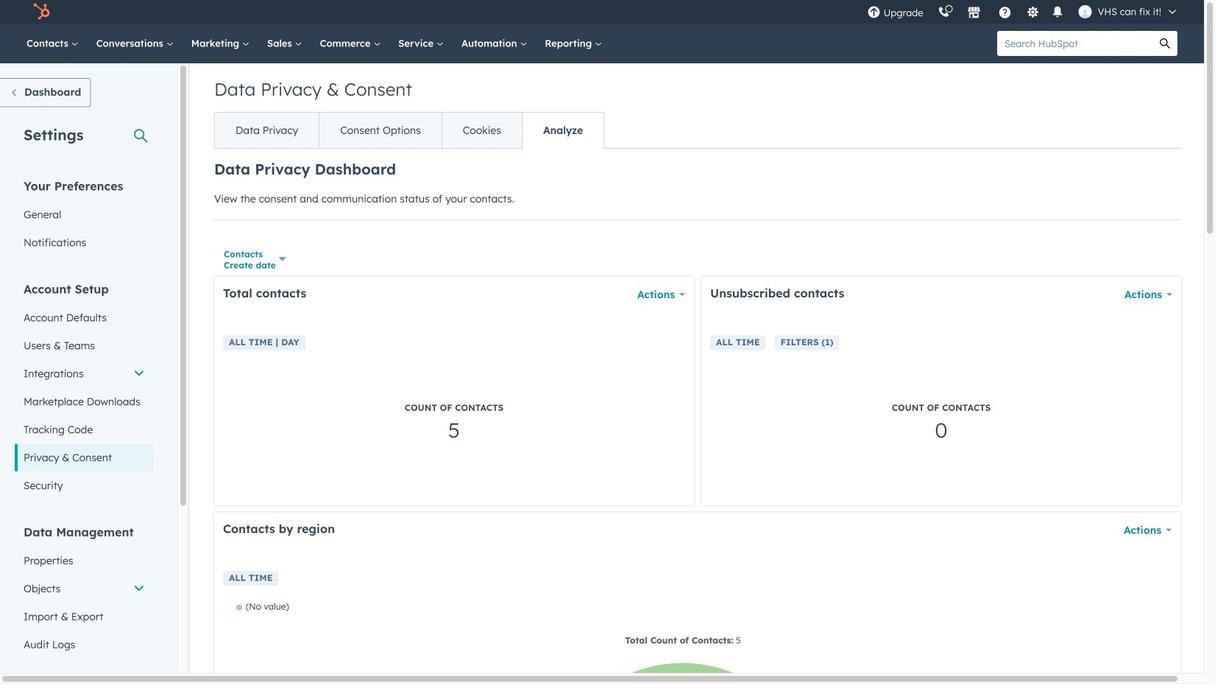 Task type: describe. For each thing, give the bounding box(es) containing it.
Search HubSpot search field
[[998, 31, 1153, 56]]

interactive chart image
[[223, 601, 1172, 684]]



Task type: vqa. For each thing, say whether or not it's contained in the screenshot.
Menu
yes



Task type: locate. For each thing, give the bounding box(es) containing it.
data management element
[[15, 524, 154, 659]]

navigation
[[214, 112, 605, 149]]

marketplaces image
[[968, 7, 981, 20]]

terry turtle image
[[1079, 5, 1092, 18]]

your preferences element
[[15, 178, 154, 257]]

menu
[[860, 0, 1187, 24]]

account setup element
[[15, 281, 154, 500]]



